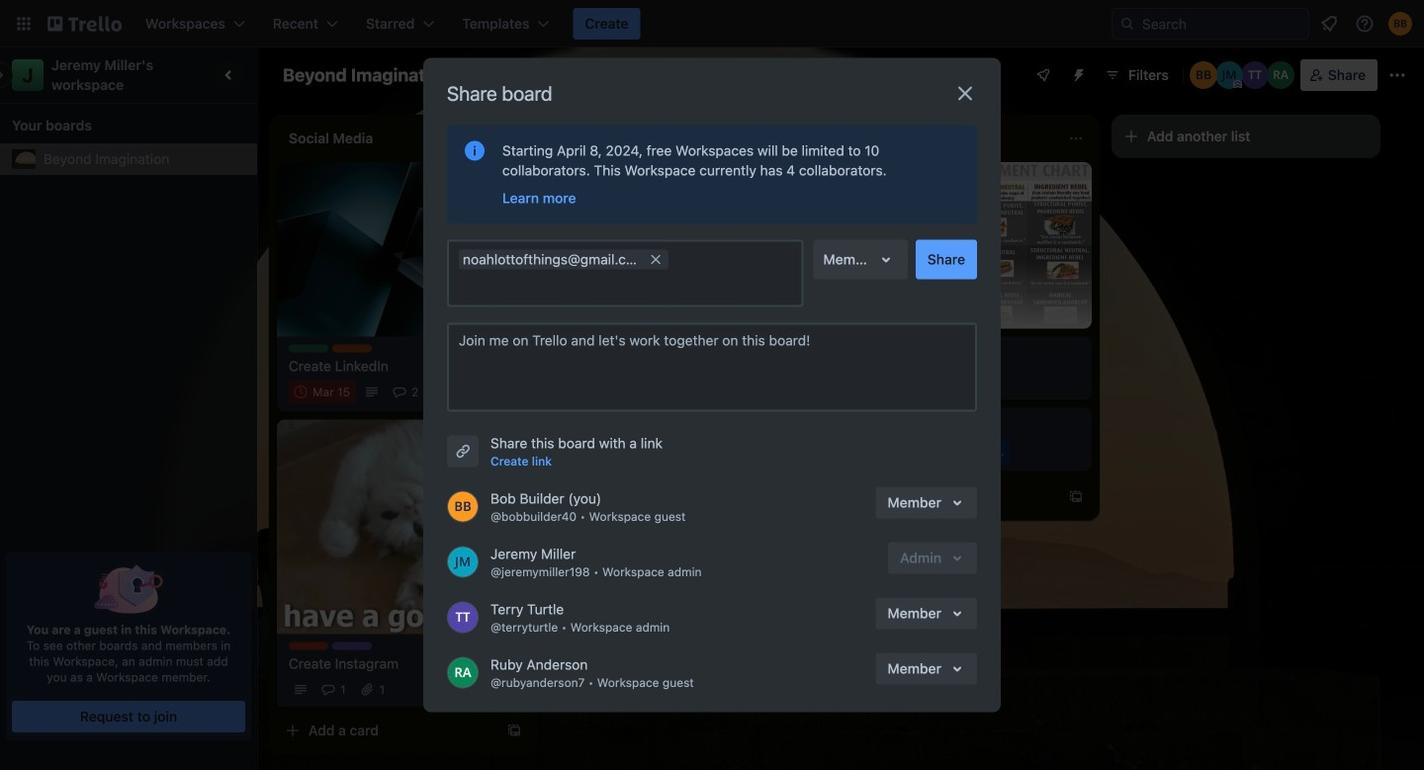 Task type: locate. For each thing, give the bounding box(es) containing it.
1 horizontal spatial ruby anderson (rubyanderson7) image
[[779, 388, 803, 412]]

your boards with 1 items element
[[12, 114, 235, 137]]

0 vertical spatial terry turtle (terryturtle) image
[[1241, 61, 1269, 89]]

Search field
[[1112, 8, 1309, 40]]

show menu image
[[1388, 65, 1407, 85]]

Board name text field
[[273, 59, 461, 91]]

1 horizontal spatial jeremy miller (jeremymiller198) image
[[1215, 61, 1243, 89]]

bob builder (bobbuilder40) image down search field
[[1190, 61, 1217, 89]]

bob builder (bobbuilder40) image
[[1389, 12, 1412, 36], [1190, 61, 1217, 89]]

power ups image
[[1035, 67, 1051, 83]]

star or unstar board image
[[473, 67, 489, 83]]

color: purple, title: none image
[[332, 642, 372, 650]]

1 vertical spatial jeremy miller (jeremymiller198) image
[[447, 546, 479, 578]]

board image
[[548, 66, 564, 82]]

0 horizontal spatial bob builder (bobbuilder40) image
[[1190, 61, 1217, 89]]

jeremy miller (jeremymiller198) image
[[1215, 61, 1243, 89], [447, 546, 479, 578]]

1 vertical spatial jeremy miller (jeremymiller198) image
[[498, 678, 522, 702]]

jeremy miller (jeremymiller198) image down search field
[[1215, 61, 1243, 89]]

1 vertical spatial terry turtle (terryturtle) image
[[498, 380, 522, 404]]

create from template… image
[[1068, 489, 1084, 505]]

0 horizontal spatial ruby anderson (rubyanderson7) image
[[447, 657, 479, 689]]

jeremy miller (jeremymiller198) image for the rightmost terry turtle (terryturtle) icon
[[752, 388, 775, 412]]

None text field
[[459, 273, 800, 301]]

automation image
[[1063, 59, 1091, 87]]

terry turtle (terryturtle) image
[[724, 388, 748, 412], [447, 602, 479, 633]]

2 horizontal spatial terry turtle (terryturtle) image
[[1241, 61, 1269, 89]]

0 horizontal spatial terry turtle (terryturtle) image
[[447, 602, 479, 633]]

2 horizontal spatial ruby anderson (rubyanderson7) image
[[1267, 61, 1294, 89]]

0 notifications image
[[1317, 12, 1341, 36]]

0 vertical spatial ruby anderson (rubyanderson7) image
[[1267, 61, 1294, 89]]

0 vertical spatial terry turtle (terryturtle) image
[[724, 388, 748, 412]]

1 horizontal spatial jeremy miller (jeremymiller198) image
[[752, 388, 775, 412]]

ruby anderson (rubyanderson7) image
[[1267, 61, 1294, 89], [779, 388, 803, 412], [447, 657, 479, 689]]

0 horizontal spatial jeremy miller (jeremymiller198) image
[[498, 678, 522, 702]]

jeremy miller (jeremymiller198) image
[[752, 388, 775, 412], [498, 678, 522, 702]]

None checkbox
[[289, 380, 356, 404]]

terry turtle (terryturtle) image
[[1241, 61, 1269, 89], [498, 380, 522, 404], [471, 678, 494, 702]]

bob builder (bobbuilder40) image
[[447, 491, 479, 523]]

jeremy miller (jeremymiller198) image down bob builder (bobbuilder40) icon
[[447, 546, 479, 578]]

Join me on Trello and let's work together on this board! text field
[[447, 323, 977, 412]]

1 vertical spatial bob builder (bobbuilder40) image
[[1190, 61, 1217, 89]]

bob builder (bobbuilder40) image right open information menu icon
[[1389, 12, 1412, 36]]

1 horizontal spatial bob builder (bobbuilder40) image
[[1389, 12, 1412, 36]]

0 vertical spatial jeremy miller (jeremymiller198) image
[[752, 388, 775, 412]]

1 vertical spatial ruby anderson (rubyanderson7) image
[[779, 388, 803, 412]]

0 horizontal spatial terry turtle (terryturtle) image
[[471, 678, 494, 702]]



Task type: describe. For each thing, give the bounding box(es) containing it.
1 horizontal spatial terry turtle (terryturtle) image
[[498, 380, 522, 404]]

workspace visible image
[[509, 67, 525, 83]]

close image
[[953, 82, 977, 105]]

create from template… image
[[506, 723, 522, 739]]

0 vertical spatial jeremy miller (jeremymiller198) image
[[1215, 61, 1243, 89]]

open information menu image
[[1355, 14, 1375, 34]]

2 vertical spatial ruby anderson (rubyanderson7) image
[[447, 657, 479, 689]]

switch to… image
[[14, 14, 34, 34]]

color: orange, title: none image
[[332, 345, 372, 353]]

1 horizontal spatial terry turtle (terryturtle) image
[[724, 388, 748, 412]]

search image
[[1120, 16, 1135, 32]]

0 horizontal spatial jeremy miller (jeremymiller198) image
[[447, 546, 479, 578]]

0 vertical spatial bob builder (bobbuilder40) image
[[1389, 12, 1412, 36]]

jeremy miller (jeremymiller198) image for terry turtle (terryturtle) image to the bottom
[[498, 678, 522, 702]]

color: bold red, title: "thoughts" element
[[570, 436, 609, 444]]

1 vertical spatial terry turtle (terryturtle) image
[[447, 602, 479, 633]]

2 vertical spatial terry turtle (terryturtle) image
[[471, 678, 494, 702]]

color: red, title: none image
[[289, 642, 328, 650]]

color: green, title: none image
[[289, 345, 328, 353]]

primary element
[[0, 0, 1424, 47]]



Task type: vqa. For each thing, say whether or not it's contained in the screenshot.
automation icon
yes



